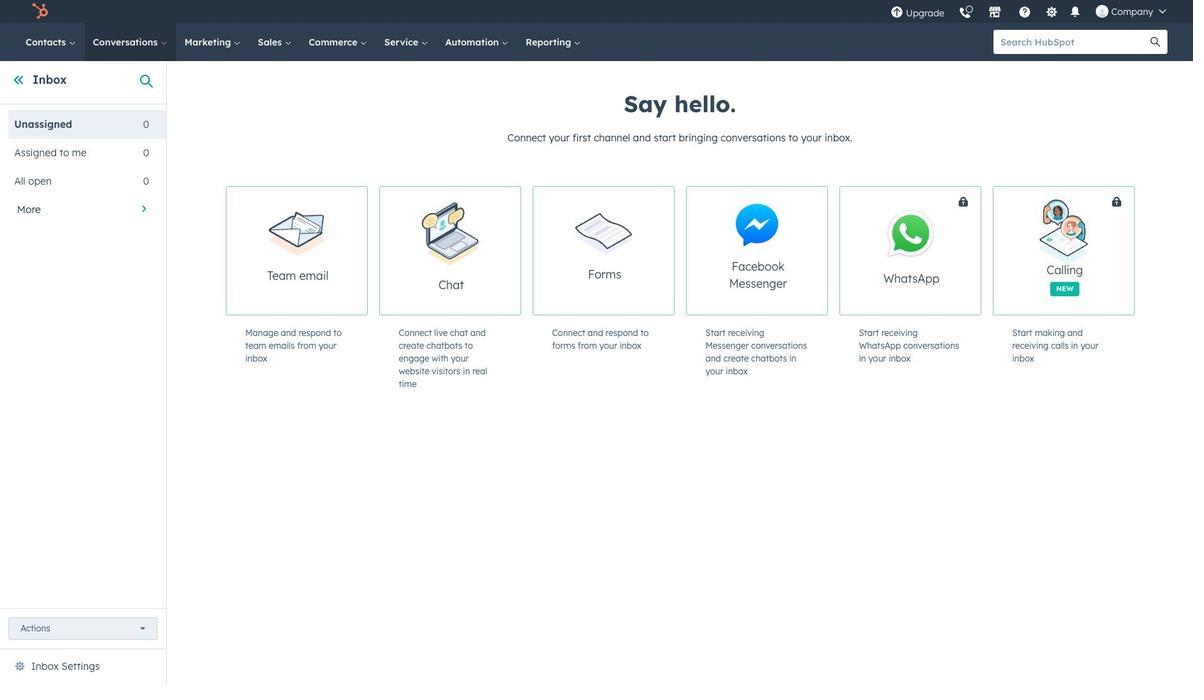 Task type: describe. For each thing, give the bounding box(es) containing it.
marketplaces image
[[989, 6, 1002, 19]]

jacob simon image
[[1096, 5, 1109, 18]]



Task type: vqa. For each thing, say whether or not it's contained in the screenshot.
Close icon
no



Task type: locate. For each thing, give the bounding box(es) containing it.
Search HubSpot search field
[[994, 30, 1144, 54]]

None checkbox
[[379, 186, 521, 316], [686, 186, 828, 316], [379, 186, 521, 316], [686, 186, 828, 316]]

menu
[[884, 0, 1177, 23]]

None checkbox
[[226, 186, 368, 316], [533, 186, 675, 316], [840, 186, 1034, 316], [993, 186, 1188, 316], [226, 186, 368, 316], [533, 186, 675, 316], [840, 186, 1034, 316], [993, 186, 1188, 316]]



